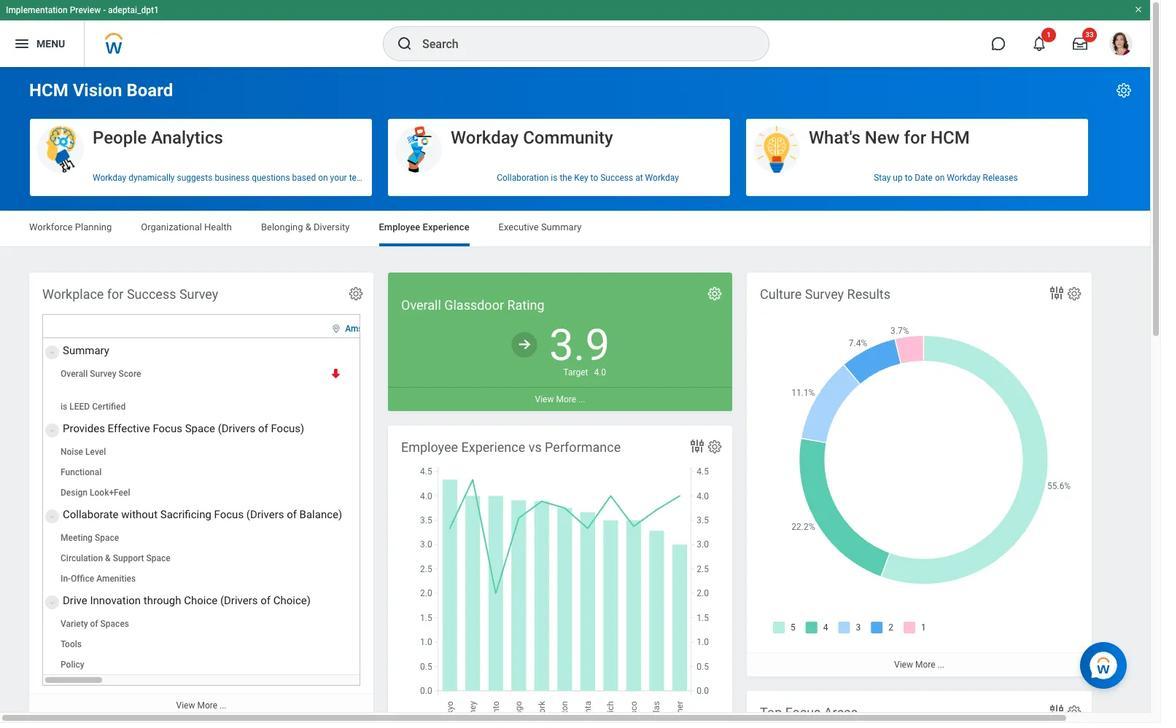 Task type: describe. For each thing, give the bounding box(es) containing it.
configure and view chart data image for employee experience vs performance
[[688, 438, 706, 455]]

your
[[330, 172, 347, 183]]

profile logan mcneil image
[[1109, 32, 1133, 58]]

policy
[[61, 660, 84, 670]]

workplace for success survey
[[42, 287, 218, 302]]

glassdoor
[[444, 298, 504, 313]]

-
[[103, 5, 106, 15]]

variety of spaces
[[61, 619, 129, 629]]

rating
[[507, 298, 545, 313]]

belonging
[[261, 222, 303, 233]]

in-
[[61, 574, 71, 584]]

hcm vision board
[[29, 80, 173, 101]]

diversity
[[314, 222, 350, 233]]

employee for employee experience
[[379, 222, 420, 233]]

drive innovation through choice (drivers of choice)
[[63, 594, 311, 608]]

7
[[409, 447, 414, 457]]

is leed certified
[[61, 402, 126, 412]]

dynamically
[[128, 172, 175, 183]]

space for focus
[[185, 422, 215, 435]]

effective
[[108, 422, 150, 435]]

0 vertical spatial more
[[556, 394, 576, 405]]

support
[[113, 554, 144, 564]]

workday community
[[451, 128, 613, 148]]

amsterdam
[[345, 324, 391, 334]]

hcm inside button
[[931, 128, 970, 148]]

choice
[[184, 594, 217, 608]]

2 to from the left
[[905, 172, 913, 183]]

overall for 3.9
[[401, 298, 441, 313]]

menu banner
[[0, 0, 1150, 67]]

leed
[[69, 402, 90, 412]]

culture survey results
[[760, 287, 890, 302]]

adeptai_dpt1
[[108, 5, 159, 15]]

workday inside button
[[451, 128, 519, 148]]

for inside workplace for success survey element
[[107, 287, 124, 302]]

1 vertical spatial success
[[127, 287, 176, 302]]

meeting space
[[61, 533, 119, 543]]

deteriorating element
[[331, 368, 414, 380]]

people analytics button
[[30, 119, 372, 174]]

stay up to date on workday releases
[[874, 172, 1018, 183]]

survey for culture survey results
[[805, 287, 844, 302]]

configure and view chart data image for top focus areas
[[1048, 703, 1066, 721]]

noise level
[[61, 447, 106, 457]]

at
[[635, 172, 643, 183]]

top
[[760, 705, 782, 721]]

through
[[144, 594, 181, 608]]

overall for 8.6
[[61, 369, 88, 379]]

workforce
[[29, 222, 73, 233]]

3.9 main content
[[0, 67, 1161, 723]]

provides effective focus space (drivers of focus)
[[63, 422, 304, 435]]

community
[[523, 128, 613, 148]]

what's new for hcm
[[809, 128, 970, 148]]

tab list inside 3.9 main content
[[15, 211, 1136, 247]]

1 horizontal spatial is
[[551, 172, 558, 183]]

noise
[[61, 447, 83, 457]]

analytics
[[151, 128, 223, 148]]

neutral good image
[[510, 331, 538, 359]]

space for support
[[146, 554, 170, 564]]

stay up to date on workday releases link
[[746, 167, 1088, 189]]

people analytics
[[93, 128, 223, 148]]

0 vertical spatial success
[[600, 172, 633, 183]]

workplace for success survey element
[[29, 273, 1161, 718]]

collaborate
[[63, 508, 119, 522]]

performance
[[545, 440, 621, 455]]

without
[[121, 508, 158, 522]]

business
[[215, 172, 250, 183]]

stay
[[874, 172, 891, 183]]

date
[[915, 172, 933, 183]]

collapse image for provides effective focus space (drivers of focus)
[[46, 422, 55, 440]]

overall survey score
[[61, 369, 141, 379]]

collaboration is the key to success at workday link
[[388, 167, 730, 189]]

view more ... for culture survey results
[[894, 660, 944, 670]]

meeting
[[61, 533, 93, 543]]

view more ... link for culture survey results
[[747, 653, 1092, 677]]

menu
[[36, 38, 65, 49]]

view for workplace for success survey
[[176, 701, 195, 711]]

look+feel
[[90, 488, 130, 498]]

people
[[93, 128, 147, 148]]

results
[[847, 287, 890, 302]]

sacrificing
[[160, 508, 211, 522]]

of for choice)
[[261, 594, 271, 608]]

collaboration is the key to success at workday
[[497, 172, 679, 183]]

view for culture survey results
[[894, 660, 913, 670]]

suggests
[[177, 172, 213, 183]]

innovation
[[90, 594, 141, 608]]

33
[[1085, 31, 1094, 39]]

employee experience
[[379, 222, 469, 233]]

workday down "people"
[[93, 172, 126, 183]]

more for culture survey results
[[915, 660, 935, 670]]

organizational
[[141, 222, 202, 233]]

configure culture survey results image
[[1066, 286, 1082, 302]]

1 on from the left
[[318, 172, 328, 183]]

balance)
[[299, 508, 342, 522]]

collaboration
[[497, 172, 549, 183]]

& for circulation
[[105, 554, 111, 564]]

of right variety
[[90, 619, 98, 629]]

deteriorating image
[[331, 368, 342, 379]]

what's new for hcm button
[[746, 119, 1088, 174]]

collapse image for drive innovation through choice (drivers of choice)
[[46, 594, 55, 612]]

4.0
[[594, 367, 606, 378]]

0 vertical spatial hcm
[[29, 80, 68, 101]]

tenant
[[349, 172, 374, 183]]

planning
[[75, 222, 112, 233]]

menu button
[[0, 20, 84, 67]]

workforce planning
[[29, 222, 112, 233]]

summary inside tab list
[[541, 222, 581, 233]]

collapse image for collaborate without sacrificing focus (drivers of balance)
[[46, 508, 55, 526]]

top focus areas
[[760, 705, 858, 721]]



Task type: vqa. For each thing, say whether or not it's contained in the screenshot.
top the DD
no



Task type: locate. For each thing, give the bounding box(es) containing it.
notifications large image
[[1032, 36, 1047, 51]]

view more ... link
[[388, 387, 732, 411], [747, 653, 1092, 677], [29, 694, 373, 718]]

1 to from the left
[[590, 172, 598, 183]]

hcm up stay up to date on workday releases
[[931, 128, 970, 148]]

design look+feel
[[61, 488, 130, 498]]

summary
[[541, 222, 581, 233], [63, 344, 109, 357]]

hcm down menu
[[29, 80, 68, 101]]

view more ... for workplace for success survey
[[176, 701, 226, 711]]

is
[[551, 172, 558, 183], [61, 402, 67, 412]]

overall inside workplace for success survey element
[[61, 369, 88, 379]]

& left diversity at top
[[305, 222, 311, 233]]

2 vertical spatial view
[[176, 701, 195, 711]]

0 horizontal spatial for
[[107, 287, 124, 302]]

1 vertical spatial employee
[[401, 440, 458, 455]]

2 vertical spatial configure and view chart data image
[[1048, 703, 1066, 721]]

workday dynamically suggests business questions based on your tenant link
[[30, 167, 374, 189]]

1 vertical spatial view more ...
[[894, 660, 944, 670]]

view more ... link for workplace for success survey
[[29, 694, 373, 718]]

(drivers for space
[[218, 422, 255, 435]]

the
[[560, 172, 572, 183]]

implementation
[[6, 5, 68, 15]]

summary inside workplace for success survey element
[[63, 344, 109, 357]]

amsterdam link
[[345, 321, 391, 334]]

collapse image left 'provides'
[[46, 422, 55, 440]]

space right effective
[[185, 422, 215, 435]]

1
[[1047, 31, 1051, 39]]

of
[[258, 422, 268, 435], [287, 508, 297, 522], [261, 594, 271, 608], [90, 619, 98, 629]]

0 horizontal spatial ...
[[220, 701, 226, 711]]

to right key
[[590, 172, 598, 183]]

overall
[[401, 298, 441, 313], [61, 369, 88, 379]]

& for belonging
[[305, 222, 311, 233]]

more
[[556, 394, 576, 405], [915, 660, 935, 670], [197, 701, 217, 711]]

2 vertical spatial (drivers
[[220, 594, 258, 608]]

survey left score
[[90, 369, 116, 379]]

0 horizontal spatial survey
[[90, 369, 116, 379]]

0 horizontal spatial more
[[197, 701, 217, 711]]

circulation
[[61, 554, 103, 564]]

collapse image left drive
[[46, 594, 55, 612]]

collaborate without sacrificing focus (drivers of balance)
[[63, 508, 342, 522]]

success left the 'at'
[[600, 172, 633, 183]]

of for focus)
[[258, 422, 268, 435]]

view
[[535, 394, 554, 405], [894, 660, 913, 670], [176, 701, 195, 711]]

0 vertical spatial is
[[551, 172, 558, 183]]

2 vertical spatial view more ... link
[[29, 694, 373, 718]]

1 horizontal spatial to
[[905, 172, 913, 183]]

survey down organizational health
[[179, 287, 218, 302]]

search image
[[396, 35, 414, 53]]

experience left vs
[[461, 440, 525, 455]]

1 horizontal spatial space
[[146, 554, 170, 564]]

2 vertical spatial focus
[[785, 705, 821, 721]]

0 horizontal spatial &
[[105, 554, 111, 564]]

areas
[[824, 705, 858, 721]]

2 horizontal spatial view more ... link
[[747, 653, 1092, 677]]

... for culture survey results
[[938, 660, 944, 670]]

...
[[578, 394, 585, 405], [938, 660, 944, 670], [220, 701, 226, 711]]

1 vertical spatial overall
[[61, 369, 88, 379]]

1 horizontal spatial view
[[535, 394, 554, 405]]

variety
[[61, 619, 88, 629]]

design
[[61, 488, 88, 498]]

(drivers for focus
[[246, 508, 284, 522]]

0 vertical spatial configure and view chart data image
[[1048, 284, 1066, 302]]

(drivers for choice
[[220, 594, 258, 608]]

close environment banner image
[[1134, 5, 1143, 14]]

1 horizontal spatial ...
[[578, 394, 585, 405]]

of left focus)
[[258, 422, 268, 435]]

0 vertical spatial focus
[[153, 422, 182, 435]]

circulation & support space
[[61, 554, 170, 564]]

executive summary
[[499, 222, 581, 233]]

in-office amenities
[[61, 574, 136, 584]]

tools
[[61, 640, 82, 650]]

tab list containing workforce planning
[[15, 211, 1136, 247]]

workday community button
[[388, 119, 730, 174]]

0 horizontal spatial view more ...
[[176, 701, 226, 711]]

& inside workplace for success survey element
[[105, 554, 111, 564]]

of for balance)
[[287, 508, 297, 522]]

configure and view chart data image inside culture survey results element
[[1048, 284, 1066, 302]]

spaces
[[100, 619, 129, 629]]

workday left releases
[[947, 172, 981, 183]]

employee experience vs performance element
[[388, 426, 732, 723]]

collapse image
[[46, 344, 55, 362], [46, 422, 55, 440], [46, 508, 55, 526], [46, 594, 55, 612]]

(drivers
[[218, 422, 255, 435], [246, 508, 284, 522], [220, 594, 258, 608]]

... inside workplace for success survey element
[[220, 701, 226, 711]]

configure image
[[707, 286, 723, 302]]

2 on from the left
[[935, 172, 945, 183]]

organizational health
[[141, 222, 232, 233]]

of left balance)
[[287, 508, 297, 522]]

(drivers left balance)
[[246, 508, 284, 522]]

is left leed
[[61, 402, 67, 412]]

configure and view chart data image for culture survey results
[[1048, 284, 1066, 302]]

1 vertical spatial experience
[[461, 440, 525, 455]]

1 horizontal spatial survey
[[179, 287, 218, 302]]

focus
[[153, 422, 182, 435], [214, 508, 244, 522], [785, 705, 821, 721]]

1 horizontal spatial overall
[[401, 298, 441, 313]]

2 vertical spatial space
[[146, 554, 170, 564]]

1 vertical spatial (drivers
[[246, 508, 284, 522]]

collapse image down workplace
[[46, 344, 55, 362]]

focus right sacrificing
[[214, 508, 244, 522]]

board
[[126, 80, 173, 101]]

1 vertical spatial space
[[95, 533, 119, 543]]

what's
[[809, 128, 860, 148]]

0 horizontal spatial space
[[95, 533, 119, 543]]

level
[[85, 447, 106, 457]]

office
[[71, 574, 94, 584]]

success
[[600, 172, 633, 183], [127, 287, 176, 302]]

amenities
[[96, 574, 136, 584]]

workday up collaboration
[[451, 128, 519, 148]]

experience
[[423, 222, 469, 233], [461, 440, 525, 455]]

& inside tab list
[[305, 222, 311, 233]]

1 vertical spatial summary
[[63, 344, 109, 357]]

0 horizontal spatial focus
[[153, 422, 182, 435]]

0 horizontal spatial is
[[61, 402, 67, 412]]

survey for overall survey score
[[90, 369, 116, 379]]

1 vertical spatial more
[[915, 660, 935, 670]]

for
[[904, 128, 926, 148], [107, 287, 124, 302]]

executive
[[499, 222, 539, 233]]

0 vertical spatial view more ... link
[[388, 387, 732, 411]]

1 horizontal spatial summary
[[541, 222, 581, 233]]

2 horizontal spatial more
[[915, 660, 935, 670]]

culture survey results element
[[747, 273, 1092, 677]]

1 horizontal spatial view more ... link
[[388, 387, 732, 411]]

configure top focus areas image
[[1066, 705, 1082, 721]]

0 horizontal spatial overall
[[61, 369, 88, 379]]

8.6
[[402, 369, 414, 379]]

on left your
[[318, 172, 328, 183]]

(drivers left focus)
[[218, 422, 255, 435]]

for right 'new'
[[904, 128, 926, 148]]

0 vertical spatial employee
[[379, 222, 420, 233]]

1 horizontal spatial for
[[904, 128, 926, 148]]

for right workplace
[[107, 287, 124, 302]]

4 collapse image from the top
[[46, 594, 55, 612]]

up
[[893, 172, 903, 183]]

1 horizontal spatial on
[[935, 172, 945, 183]]

1 button
[[1023, 28, 1056, 60]]

preview
[[70, 5, 101, 15]]

... inside culture survey results element
[[938, 660, 944, 670]]

1 horizontal spatial more
[[556, 394, 576, 405]]

2 collapse image from the top
[[46, 422, 55, 440]]

implementation preview -   adeptai_dpt1
[[6, 5, 159, 15]]

0 vertical spatial view more ...
[[535, 394, 585, 405]]

experience for employee experience
[[423, 222, 469, 233]]

&
[[305, 222, 311, 233], [105, 554, 111, 564]]

summary right executive
[[541, 222, 581, 233]]

2 horizontal spatial view
[[894, 660, 913, 670]]

2 horizontal spatial survey
[[805, 287, 844, 302]]

key
[[574, 172, 588, 183]]

1 horizontal spatial focus
[[214, 508, 244, 522]]

configure and view chart data image inside employee experience vs performance element
[[688, 438, 706, 455]]

releases
[[983, 172, 1018, 183]]

configure this page image
[[1115, 82, 1133, 99]]

3.9 target 4.0
[[549, 319, 610, 378]]

is left the at the top left of page
[[551, 172, 558, 183]]

1 horizontal spatial hcm
[[931, 128, 970, 148]]

0 vertical spatial &
[[305, 222, 311, 233]]

configure employee experience vs performance image
[[707, 439, 723, 455]]

1 vertical spatial configure and view chart data image
[[688, 438, 706, 455]]

employee inside tab list
[[379, 222, 420, 233]]

1 vertical spatial focus
[[214, 508, 244, 522]]

configure workplace for success survey image
[[348, 286, 364, 302]]

1 vertical spatial hcm
[[931, 128, 970, 148]]

to right up
[[905, 172, 913, 183]]

1 horizontal spatial view more ...
[[535, 394, 585, 405]]

on
[[318, 172, 328, 183], [935, 172, 945, 183]]

collapse image for summary
[[46, 344, 55, 362]]

hcm
[[29, 80, 68, 101], [931, 128, 970, 148]]

belonging & diversity
[[261, 222, 350, 233]]

1 vertical spatial for
[[107, 287, 124, 302]]

view inside workplace for success survey element
[[176, 701, 195, 711]]

0 vertical spatial ...
[[578, 394, 585, 405]]

... for workplace for success survey
[[220, 701, 226, 711]]

score
[[119, 369, 141, 379]]

(drivers right choice
[[220, 594, 258, 608]]

focus right top
[[785, 705, 821, 721]]

success down organizational
[[127, 287, 176, 302]]

configure and view chart data image
[[1048, 284, 1066, 302], [688, 438, 706, 455], [1048, 703, 1066, 721]]

2 vertical spatial ...
[[220, 701, 226, 711]]

Search Workday  search field
[[422, 28, 739, 60]]

2 horizontal spatial focus
[[785, 705, 821, 721]]

tab list
[[15, 211, 1136, 247]]

0 vertical spatial summary
[[541, 222, 581, 233]]

1 vertical spatial &
[[105, 554, 111, 564]]

& left support
[[105, 554, 111, 564]]

view inside culture survey results element
[[894, 660, 913, 670]]

1 horizontal spatial success
[[600, 172, 633, 183]]

0 vertical spatial overall
[[401, 298, 441, 313]]

justify image
[[13, 35, 31, 53]]

more inside culture survey results element
[[915, 660, 935, 670]]

is inside workplace for success survey element
[[61, 402, 67, 412]]

experience for employee experience vs performance
[[461, 440, 525, 455]]

2 horizontal spatial space
[[185, 422, 215, 435]]

1 vertical spatial view more ... link
[[747, 653, 1092, 677]]

experience left executive
[[423, 222, 469, 233]]

overall up leed
[[61, 369, 88, 379]]

view more ... link inside workplace for success survey element
[[29, 694, 373, 718]]

2 vertical spatial more
[[197, 701, 217, 711]]

on right date
[[935, 172, 945, 183]]

view more ... inside culture survey results element
[[894, 660, 944, 670]]

survey right culture
[[805, 287, 844, 302]]

questions
[[252, 172, 290, 183]]

2 vertical spatial view more ...
[[176, 701, 226, 711]]

choice)
[[273, 594, 311, 608]]

0 horizontal spatial success
[[127, 287, 176, 302]]

employee experience vs performance
[[401, 440, 621, 455]]

summary up overall survey score
[[63, 344, 109, 357]]

space up circulation & support space
[[95, 533, 119, 543]]

vision
[[73, 80, 122, 101]]

0 horizontal spatial hcm
[[29, 80, 68, 101]]

focus)
[[271, 422, 304, 435]]

1 vertical spatial view
[[894, 660, 913, 670]]

0 horizontal spatial view more ... link
[[29, 694, 373, 718]]

view more ... inside workplace for success survey element
[[176, 701, 226, 711]]

0 vertical spatial (drivers
[[218, 422, 255, 435]]

configure and view chart data image left configure culture survey results 'image'
[[1048, 284, 1066, 302]]

location image
[[331, 324, 342, 334]]

3 collapse image from the top
[[46, 508, 55, 526]]

employee for employee experience vs performance
[[401, 440, 458, 455]]

0 vertical spatial space
[[185, 422, 215, 435]]

configure and view chart data image left configure top focus areas icon
[[1048, 703, 1066, 721]]

workday right the 'at'
[[645, 172, 679, 183]]

more for workplace for success survey
[[197, 701, 217, 711]]

2 horizontal spatial ...
[[938, 660, 944, 670]]

collapse image left collaborate
[[46, 508, 55, 526]]

0 horizontal spatial summary
[[63, 344, 109, 357]]

more inside workplace for success survey element
[[197, 701, 217, 711]]

overall left glassdoor
[[401, 298, 441, 313]]

focus right effective
[[153, 422, 182, 435]]

0 vertical spatial experience
[[423, 222, 469, 233]]

culture
[[760, 287, 802, 302]]

0 vertical spatial for
[[904, 128, 926, 148]]

of left choice) on the bottom of the page
[[261, 594, 271, 608]]

2 horizontal spatial view more ...
[[894, 660, 944, 670]]

space right support
[[146, 554, 170, 564]]

0 horizontal spatial on
[[318, 172, 328, 183]]

1 collapse image from the top
[[46, 344, 55, 362]]

0 horizontal spatial view
[[176, 701, 195, 711]]

provides
[[63, 422, 105, 435]]

1 horizontal spatial &
[[305, 222, 311, 233]]

experience inside tab list
[[423, 222, 469, 233]]

3.9
[[549, 319, 610, 371]]

workday dynamically suggests business questions based on your tenant
[[93, 172, 374, 183]]

0 horizontal spatial to
[[590, 172, 598, 183]]

0 vertical spatial view
[[535, 394, 554, 405]]

space
[[185, 422, 215, 435], [95, 533, 119, 543], [146, 554, 170, 564]]

1 vertical spatial is
[[61, 402, 67, 412]]

overall glassdoor rating
[[401, 298, 545, 313]]

for inside what's new for hcm button
[[904, 128, 926, 148]]

inbox large image
[[1073, 36, 1087, 51]]

configure and view chart data image left configure employee experience vs performance icon
[[688, 438, 706, 455]]

1 vertical spatial ...
[[938, 660, 944, 670]]

certified
[[92, 402, 126, 412]]



